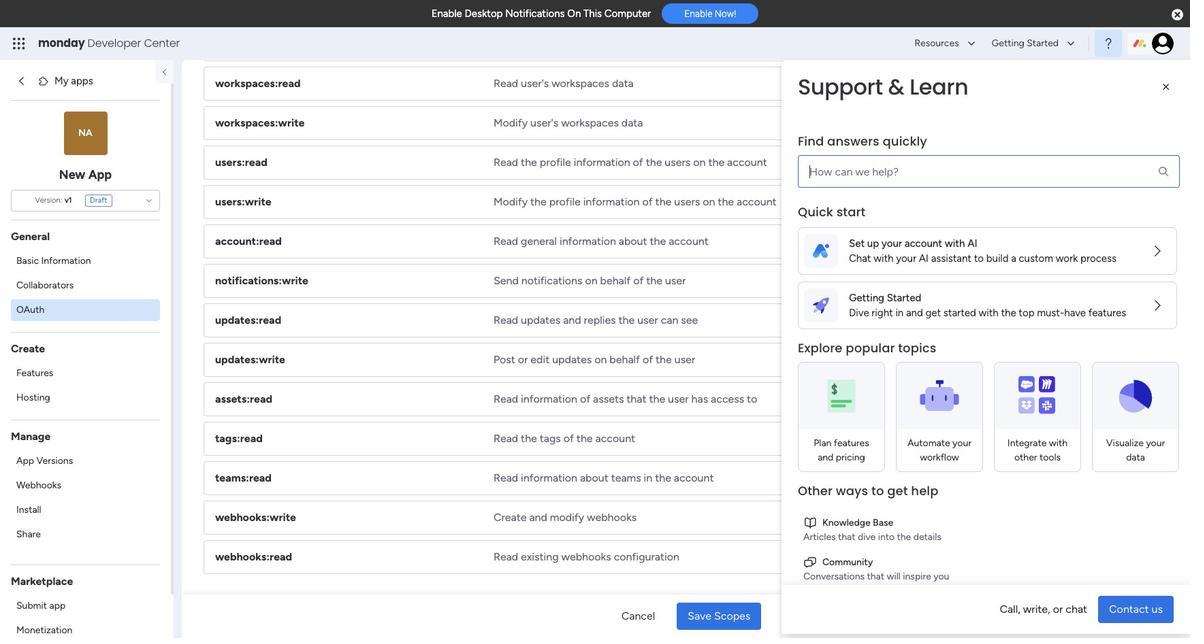 Task type: describe. For each thing, give the bounding box(es) containing it.
will
[[887, 571, 901, 583]]

chat
[[1066, 603, 1087, 616]]

and left modify
[[529, 511, 547, 524]]

basic information
[[16, 255, 91, 267]]

set
[[849, 237, 865, 250]]

plan features and pricing link
[[798, 362, 885, 473]]

enable for enable desktop notifications on this computer
[[431, 7, 462, 20]]

automate your workflow link
[[896, 362, 983, 473]]

the inside getting started dive right in and get started with the top must-have features
[[1001, 307, 1016, 319]]

send
[[494, 274, 519, 287]]

information up send notifications on behalf of the user
[[560, 235, 616, 248]]

of right tags
[[564, 432, 574, 445]]

dive
[[849, 307, 869, 319]]

conversations
[[803, 571, 865, 583]]

start
[[837, 204, 866, 221]]

contact
[[1109, 603, 1149, 616]]

learn
[[910, 71, 968, 102]]

select product image
[[12, 37, 26, 50]]

link container element for articles that dive into the details
[[803, 516, 1172, 530]]

notifications
[[521, 274, 583, 287]]

answers
[[827, 133, 880, 150]]

inspire
[[903, 571, 931, 583]]

your left assistant
[[896, 253, 917, 265]]

popular
[[846, 340, 895, 357]]

kendall parks image
[[1152, 33, 1174, 54]]

work
[[1056, 253, 1078, 265]]

computer
[[605, 7, 651, 20]]

teams:read
[[215, 472, 272, 485]]

get inside getting started dive right in and get started with the top must-have features
[[926, 307, 941, 319]]

other
[[1015, 452, 1037, 464]]

read for read user's workspaces data
[[494, 77, 518, 90]]

center
[[144, 35, 180, 51]]

read updates and replies the user can see
[[494, 314, 698, 327]]

hosting
[[16, 392, 50, 403]]

:
[[60, 196, 62, 205]]

of down read general information about the account
[[633, 274, 644, 287]]

enable now!
[[684, 8, 736, 19]]

you
[[934, 571, 949, 583]]

us
[[1152, 603, 1163, 616]]

in for right
[[896, 307, 904, 319]]

scopes
[[714, 610, 751, 623]]

support & learn
[[798, 71, 968, 102]]

assets:read
[[215, 393, 272, 406]]

read for read updates and replies the user can see
[[494, 314, 518, 327]]

set up your account with ai chat with your ai assistant to build a custom work process
[[849, 237, 1117, 265]]

user up can
[[665, 274, 686, 287]]

have
[[1064, 307, 1086, 319]]

submit
[[16, 600, 47, 612]]

0 vertical spatial webhooks
[[587, 511, 637, 524]]

extra links container element
[[798, 511, 1177, 639]]

send notifications on behalf of the user
[[494, 274, 686, 287]]

apps
[[71, 75, 93, 87]]

1 vertical spatial to
[[747, 393, 757, 406]]

information up tags
[[521, 393, 577, 406]]

users:write
[[215, 195, 271, 208]]

features link
[[11, 363, 160, 384]]

tools
[[1040, 452, 1061, 464]]

conversations that will inspire you
[[803, 571, 949, 583]]

1 horizontal spatial about
[[619, 235, 647, 248]]

support
[[798, 71, 883, 102]]

tags:read
[[215, 432, 263, 445]]

base
[[873, 517, 893, 529]]

read information about teams in the account
[[494, 472, 714, 485]]

features inside getting started dive right in and get started with the top must-have features
[[1089, 307, 1126, 319]]

integrate with other tools
[[1008, 438, 1068, 464]]

details
[[914, 532, 942, 543]]

post or edit updates on behalf of the user
[[494, 353, 695, 366]]

of up modify the profile information of the users on the account
[[633, 156, 643, 169]]

read for read existing webhooks configuration
[[494, 551, 518, 564]]

help
[[1132, 604, 1157, 618]]

automate
[[908, 438, 950, 449]]

1 vertical spatial behalf
[[610, 353, 640, 366]]

visualize
[[1106, 438, 1144, 449]]

new app
[[59, 167, 112, 182]]

save scopes button
[[677, 603, 761, 631]]

can
[[661, 314, 678, 327]]

link container element for conversations that will inspire you
[[803, 556, 1172, 570]]

version :
[[35, 196, 62, 205]]

to inside the set up your account with ai chat with your ai assistant to build a custom work process
[[974, 253, 984, 265]]

plan features and pricing
[[814, 438, 869, 464]]

1 vertical spatial get
[[887, 483, 908, 500]]

see
[[681, 314, 698, 327]]

search container element
[[798, 133, 1180, 188]]

0 horizontal spatial about
[[580, 472, 609, 485]]

modify for modify the profile information of the users on the account
[[494, 195, 528, 208]]

ai logo image
[[813, 243, 829, 259]]

topics
[[898, 340, 937, 357]]

general
[[11, 230, 50, 243]]

monetization
[[16, 625, 72, 636]]

header element
[[782, 60, 1190, 204]]

and inside getting started dive right in and get started with the top must-have features
[[906, 307, 923, 319]]

modify user's workspaces data
[[494, 116, 643, 129]]

of down read the profile information of the users on the account
[[642, 195, 653, 208]]

with up assistant
[[945, 237, 965, 250]]

integrate
[[1008, 438, 1047, 449]]

getting started logo image
[[813, 298, 829, 314]]

replies
[[584, 314, 616, 327]]

1 vertical spatial ai
[[919, 253, 929, 265]]

dive
[[858, 532, 876, 543]]

started for getting started
[[1027, 37, 1059, 49]]

0 vertical spatial ai
[[968, 237, 978, 250]]

0 vertical spatial behalf
[[600, 274, 631, 287]]

custom
[[1019, 253, 1053, 265]]

existing
[[521, 551, 559, 564]]

knowledge
[[823, 517, 871, 529]]

user left has in the bottom right of the page
[[668, 393, 689, 406]]

install link
[[11, 499, 160, 521]]

read user's workspaces data
[[494, 77, 634, 90]]

oauth link
[[11, 299, 160, 321]]

in for teams
[[644, 472, 652, 485]]

call,
[[1000, 603, 1021, 616]]

post
[[494, 353, 515, 366]]

read general information about the account
[[494, 235, 709, 248]]

workflow
[[920, 452, 959, 464]]

features inside 'plan features and pricing'
[[834, 438, 869, 449]]

enable now! button
[[662, 4, 759, 24]]

features
[[16, 367, 53, 379]]

app versions
[[16, 455, 73, 467]]

2 vertical spatial to
[[872, 483, 884, 500]]

users for modify the profile information of the users on the account
[[674, 195, 700, 208]]

0 horizontal spatial or
[[518, 353, 528, 366]]



Task type: locate. For each thing, give the bounding box(es) containing it.
of left assets
[[580, 393, 590, 406]]

with right started
[[979, 307, 999, 319]]

modify the profile information of the users on the account
[[494, 195, 777, 208]]

updates up edit
[[521, 314, 561, 327]]

getting started
[[992, 37, 1059, 49]]

information down tags
[[521, 472, 577, 485]]

webhooks:write
[[215, 511, 296, 524]]

getting
[[992, 37, 1025, 49], [849, 292, 884, 304]]

1 horizontal spatial features
[[1089, 307, 1126, 319]]

process
[[1081, 253, 1117, 265]]

or left chat
[[1053, 603, 1063, 616]]

link container element
[[803, 516, 1172, 530], [803, 556, 1172, 570]]

1 horizontal spatial create
[[494, 511, 527, 524]]

resources
[[915, 37, 959, 49]]

data up modify user's workspaces data in the top of the page
[[612, 77, 634, 90]]

0 vertical spatial in
[[896, 307, 904, 319]]

1 vertical spatial user's
[[530, 116, 558, 129]]

1 vertical spatial modify
[[494, 195, 528, 208]]

modify up 'general'
[[494, 195, 528, 208]]

monetization link
[[11, 620, 160, 639]]

1 vertical spatial or
[[1053, 603, 1063, 616]]

1 vertical spatial in
[[644, 472, 652, 485]]

your inside the visualize your data
[[1146, 438, 1165, 449]]

information up modify the profile information of the users on the account
[[574, 156, 630, 169]]

create for create
[[11, 342, 45, 355]]

getting started dive right in and get started with the top must-have features
[[849, 292, 1126, 319]]

your inside automate your workflow
[[953, 438, 972, 449]]

modify down read user's workspaces data at the top of page
[[494, 116, 528, 129]]

1 horizontal spatial app
[[88, 167, 112, 182]]

0 horizontal spatial that
[[627, 393, 647, 406]]

updates:write
[[215, 353, 285, 366]]

into
[[878, 532, 895, 543]]

workspaces for modify user's workspaces data
[[561, 116, 619, 129]]

read for read information about teams in the account
[[494, 472, 518, 485]]

in right teams
[[644, 472, 652, 485]]

features up pricing
[[834, 438, 869, 449]]

dapulse close image
[[1172, 8, 1183, 22]]

visualize your data
[[1106, 438, 1165, 464]]

in right right
[[896, 307, 904, 319]]

marketplace
[[11, 575, 73, 588]]

link container element containing knowledge base
[[803, 516, 1172, 530]]

link container element up details
[[803, 516, 1172, 530]]

1 vertical spatial about
[[580, 472, 609, 485]]

find answers quickly
[[798, 133, 927, 150]]

updates:read
[[215, 314, 281, 327]]

app
[[88, 167, 112, 182], [16, 455, 34, 467]]

1 vertical spatial getting
[[849, 292, 884, 304]]

read for read the tags of the account
[[494, 432, 518, 445]]

version
[[35, 196, 60, 205]]

tags
[[540, 432, 561, 445]]

0 vertical spatial getting
[[992, 37, 1025, 49]]

ai left assistant
[[919, 253, 929, 265]]

0 vertical spatial get
[[926, 307, 941, 319]]

6 read from the top
[[494, 432, 518, 445]]

started up right
[[887, 292, 921, 304]]

and
[[906, 307, 923, 319], [563, 314, 581, 327], [818, 452, 834, 464], [529, 511, 547, 524]]

to right the "access"
[[747, 393, 757, 406]]

user's up modify user's workspaces data in the top of the page
[[521, 77, 549, 90]]

data up read the profile information of the users on the account
[[622, 116, 643, 129]]

getting right resources dropdown button
[[992, 37, 1025, 49]]

0 horizontal spatial create
[[11, 342, 45, 355]]

that for conversations
[[867, 571, 885, 583]]

webhooks down read information about teams in the account at bottom
[[587, 511, 637, 524]]

0 horizontal spatial to
[[747, 393, 757, 406]]

monday developer center
[[38, 35, 180, 51]]

this
[[584, 7, 602, 20]]

create for create and modify webhooks
[[494, 511, 527, 524]]

1 horizontal spatial started
[[1027, 37, 1059, 49]]

on
[[567, 7, 581, 20]]

1 horizontal spatial getting
[[992, 37, 1025, 49]]

the
[[521, 156, 537, 169], [646, 156, 662, 169], [708, 156, 725, 169], [530, 195, 547, 208], [655, 195, 672, 208], [718, 195, 734, 208], [650, 235, 666, 248], [646, 274, 663, 287], [1001, 307, 1016, 319], [619, 314, 635, 327], [656, 353, 672, 366], [649, 393, 665, 406], [521, 432, 537, 445], [577, 432, 593, 445], [655, 472, 671, 485], [897, 532, 911, 543]]

profile up 'general'
[[549, 195, 581, 208]]

0 vertical spatial data
[[612, 77, 634, 90]]

user's for modify
[[530, 116, 558, 129]]

0 horizontal spatial enable
[[431, 7, 462, 20]]

getting up dive
[[849, 292, 884, 304]]

app down manage
[[16, 455, 34, 467]]

create up "features" at the left bottom of the page
[[11, 342, 45, 355]]

notifications
[[505, 7, 565, 20]]

webhooks:read
[[215, 551, 292, 564]]

0 horizontal spatial started
[[887, 292, 921, 304]]

with up 'tools' at right bottom
[[1049, 438, 1068, 449]]

0 horizontal spatial get
[[887, 483, 908, 500]]

0 vertical spatial modify
[[494, 116, 528, 129]]

7 read from the top
[[494, 472, 518, 485]]

0 horizontal spatial in
[[644, 472, 652, 485]]

profile for read
[[540, 156, 571, 169]]

profile
[[540, 156, 571, 169], [549, 195, 581, 208]]

collaborators
[[16, 280, 74, 291]]

create
[[11, 342, 45, 355], [494, 511, 527, 524]]

modify for modify user's workspaces data
[[494, 116, 528, 129]]

getting for getting started
[[992, 37, 1025, 49]]

webhooks link
[[11, 475, 160, 497]]

articles
[[803, 532, 836, 543]]

read the profile information of the users on the account
[[494, 156, 767, 169]]

read for read the profile information of the users on the account
[[494, 156, 518, 169]]

and right right
[[906, 307, 923, 319]]

and down plan
[[818, 452, 834, 464]]

my
[[54, 75, 68, 87]]

submit app link
[[11, 595, 160, 617]]

workspaces:write
[[215, 116, 305, 129]]

1 vertical spatial features
[[834, 438, 869, 449]]

data for modify user's workspaces data
[[622, 116, 643, 129]]

0 horizontal spatial ai
[[919, 253, 929, 265]]

0 vertical spatial app
[[88, 167, 112, 182]]

app
[[49, 600, 66, 612]]

has
[[692, 393, 708, 406]]

information up read general information about the account
[[583, 195, 640, 208]]

automate your workflow
[[908, 438, 972, 464]]

started inside getting started dive right in and get started with the top must-have features
[[887, 292, 921, 304]]

and inside 'plan features and pricing'
[[818, 452, 834, 464]]

started inside dropdown button
[[1027, 37, 1059, 49]]

features right have
[[1089, 307, 1126, 319]]

0 vertical spatial user's
[[521, 77, 549, 90]]

started
[[1027, 37, 1059, 49], [887, 292, 921, 304]]

webhooks
[[16, 480, 61, 491]]

0 vertical spatial features
[[1089, 307, 1126, 319]]

users for read the profile information of the users on the account
[[665, 156, 691, 169]]

1 vertical spatial workspaces
[[561, 116, 619, 129]]

0 vertical spatial workspaces
[[552, 77, 609, 90]]

your right the 'visualize'
[[1146, 438, 1165, 449]]

about down modify the profile information of the users on the account
[[619, 235, 647, 248]]

0 horizontal spatial app
[[16, 455, 34, 467]]

How can we help? search field
[[798, 155, 1180, 188]]

profile for modify
[[549, 195, 581, 208]]

1 vertical spatial link container element
[[803, 556, 1172, 570]]

1 horizontal spatial to
[[872, 483, 884, 500]]

0 vertical spatial to
[[974, 253, 984, 265]]

your right up
[[882, 237, 902, 250]]

to left build in the right top of the page
[[974, 253, 984, 265]]

getting inside getting started dive right in and get started with the top must-have features
[[849, 292, 884, 304]]

get left started
[[926, 307, 941, 319]]

workspaces for read user's workspaces data
[[552, 77, 609, 90]]

in inside getting started dive right in and get started with the top must-have features
[[896, 307, 904, 319]]

chat
[[849, 253, 871, 265]]

help image
[[1102, 37, 1115, 50]]

create up existing
[[494, 511, 527, 524]]

1 vertical spatial users
[[674, 195, 700, 208]]

with down up
[[874, 253, 894, 265]]

1 read from the top
[[494, 77, 518, 90]]

app up draft
[[88, 167, 112, 182]]

ai up assistant
[[968, 237, 978, 250]]

basic
[[16, 255, 39, 267]]

enable
[[431, 7, 462, 20], [684, 8, 713, 19]]

1 horizontal spatial in
[[896, 307, 904, 319]]

monday
[[38, 35, 85, 51]]

behalf down read general information about the account
[[600, 274, 631, 287]]

1 vertical spatial webhooks
[[561, 551, 611, 564]]

developer
[[88, 35, 141, 51]]

user left can
[[637, 314, 658, 327]]

community
[[823, 557, 873, 569]]

1 horizontal spatial get
[[926, 307, 941, 319]]

1 horizontal spatial ai
[[968, 237, 978, 250]]

that right assets
[[627, 393, 647, 406]]

4 read from the top
[[494, 314, 518, 327]]

webhooks down modify
[[561, 551, 611, 564]]

data down the 'visualize'
[[1126, 452, 1145, 464]]

1 vertical spatial that
[[838, 532, 856, 543]]

user's down read user's workspaces data at the top of page
[[530, 116, 558, 129]]

user down see
[[675, 353, 695, 366]]

1 vertical spatial create
[[494, 511, 527, 524]]

explore
[[798, 340, 843, 357]]

users:read
[[215, 156, 267, 169]]

workspaces up modify user's workspaces data in the top of the page
[[552, 77, 609, 90]]

webhooks
[[587, 511, 637, 524], [561, 551, 611, 564]]

read for read information of assets that the user has access to
[[494, 393, 518, 406]]

with inside getting started dive right in and get started with the top must-have features
[[979, 307, 999, 319]]

that down knowledge
[[838, 532, 856, 543]]

getting for getting started dive right in and get started with the top must-have features
[[849, 292, 884, 304]]

2 link container element from the top
[[803, 556, 1172, 570]]

teams
[[611, 472, 641, 485]]

get left help
[[887, 483, 908, 500]]

profile down modify user's workspaces data in the top of the page
[[540, 156, 571, 169]]

5 read from the top
[[494, 393, 518, 406]]

0 vertical spatial about
[[619, 235, 647, 248]]

v1
[[64, 196, 72, 205]]

help
[[911, 483, 939, 500]]

started left help image
[[1027, 37, 1059, 49]]

cancel button
[[611, 603, 666, 631]]

1 vertical spatial updates
[[552, 353, 592, 366]]

call, write, or chat
[[1000, 603, 1087, 616]]

1 vertical spatial data
[[622, 116, 643, 129]]

your
[[882, 237, 902, 250], [896, 253, 917, 265], [953, 438, 972, 449], [1146, 438, 1165, 449]]

0 vertical spatial create
[[11, 342, 45, 355]]

link container element up you on the right
[[803, 556, 1172, 570]]

users
[[665, 156, 691, 169], [674, 195, 700, 208]]

of up the read information of assets that the user has access to
[[643, 353, 653, 366]]

2 horizontal spatial to
[[974, 253, 984, 265]]

1 horizontal spatial or
[[1053, 603, 1063, 616]]

new
[[59, 167, 85, 182]]

your up workflow
[[953, 438, 972, 449]]

quick start
[[798, 204, 866, 221]]

1 modify from the top
[[494, 116, 528, 129]]

2 read from the top
[[494, 156, 518, 169]]

read
[[494, 77, 518, 90], [494, 156, 518, 169], [494, 235, 518, 248], [494, 314, 518, 327], [494, 393, 518, 406], [494, 432, 518, 445], [494, 472, 518, 485], [494, 551, 518, 564]]

information
[[574, 156, 630, 169], [583, 195, 640, 208], [560, 235, 616, 248], [521, 393, 577, 406], [521, 472, 577, 485]]

user's for read
[[521, 77, 549, 90]]

to right ways
[[872, 483, 884, 500]]

0 vertical spatial profile
[[540, 156, 571, 169]]

modify
[[550, 511, 584, 524]]

visualize your data link
[[1092, 362, 1179, 473]]

read existing webhooks configuration
[[494, 551, 680, 564]]

3 read from the top
[[494, 235, 518, 248]]

cancel
[[621, 610, 655, 623]]

general
[[521, 235, 557, 248]]

0 horizontal spatial getting
[[849, 292, 884, 304]]

updates
[[521, 314, 561, 327], [552, 353, 592, 366]]

link container element containing community
[[803, 556, 1172, 570]]

or left edit
[[518, 353, 528, 366]]

getting inside dropdown button
[[992, 37, 1025, 49]]

1 vertical spatial profile
[[549, 195, 581, 208]]

and left 'replies'
[[563, 314, 581, 327]]

1 horizontal spatial that
[[838, 532, 856, 543]]

behalf up the read information of assets that the user has access to
[[610, 353, 640, 366]]

0 vertical spatial users
[[665, 156, 691, 169]]

0 vertical spatial that
[[627, 393, 647, 406]]

2 horizontal spatial that
[[867, 571, 885, 583]]

0 vertical spatial or
[[518, 353, 528, 366]]

with inside "integrate with other tools"
[[1049, 438, 1068, 449]]

draft
[[90, 196, 107, 205]]

about left teams
[[580, 472, 609, 485]]

data for read user's workspaces data
[[612, 77, 634, 90]]

started for getting started dive right in and get started with the top must-have features
[[887, 292, 921, 304]]

2 modify from the top
[[494, 195, 528, 208]]

that left will
[[867, 571, 885, 583]]

enable left desktop
[[431, 7, 462, 20]]

information
[[41, 255, 91, 267]]

started
[[944, 307, 976, 319]]

assistant
[[931, 253, 972, 265]]

workspaces down read user's workspaces data at the top of page
[[561, 116, 619, 129]]

account inside the set up your account with ai chat with your ai assistant to build a custom work process
[[905, 237, 942, 250]]

account
[[727, 156, 767, 169], [737, 195, 777, 208], [669, 235, 709, 248], [905, 237, 942, 250], [595, 432, 635, 445], [674, 472, 714, 485]]

data inside the visualize your data
[[1126, 452, 1145, 464]]

1 horizontal spatial enable
[[684, 8, 713, 19]]

2 vertical spatial data
[[1126, 452, 1145, 464]]

0 vertical spatial started
[[1027, 37, 1059, 49]]

to
[[974, 253, 984, 265], [747, 393, 757, 406], [872, 483, 884, 500]]

0 vertical spatial updates
[[521, 314, 561, 327]]

read for read general information about the account
[[494, 235, 518, 248]]

1 link container element from the top
[[803, 516, 1172, 530]]

0 vertical spatial link container element
[[803, 516, 1172, 530]]

2 vertical spatial that
[[867, 571, 885, 583]]

configuration
[[614, 551, 680, 564]]

updates right edit
[[552, 353, 592, 366]]

1 vertical spatial app
[[16, 455, 34, 467]]

enable left now!
[[684, 8, 713, 19]]

the inside extra links container element
[[897, 532, 911, 543]]

0 horizontal spatial features
[[834, 438, 869, 449]]

enable for enable now!
[[684, 8, 713, 19]]

that for articles
[[838, 532, 856, 543]]

quickly
[[883, 133, 927, 150]]

8 read from the top
[[494, 551, 518, 564]]

&
[[888, 71, 904, 102]]

1 vertical spatial started
[[887, 292, 921, 304]]

enable inside button
[[684, 8, 713, 19]]

behalf
[[600, 274, 631, 287], [610, 353, 640, 366]]



Task type: vqa. For each thing, say whether or not it's contained in the screenshot.


